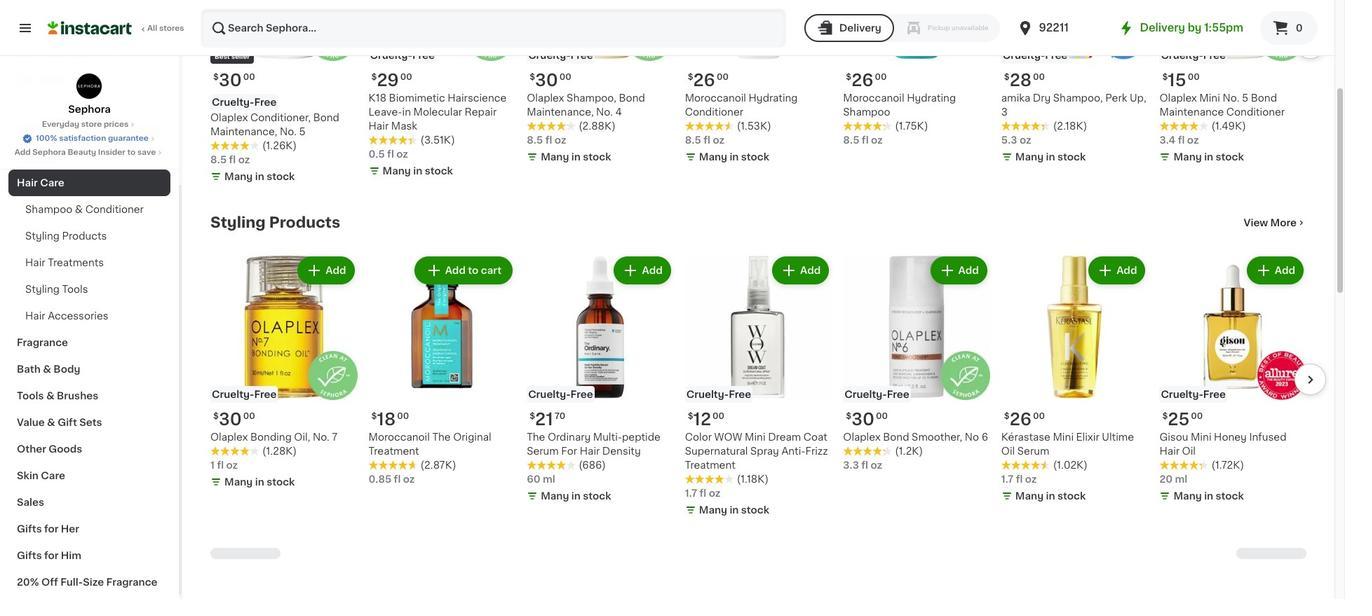 Task type: vqa. For each thing, say whether or not it's contained in the screenshot.


Task type: locate. For each thing, give the bounding box(es) containing it.
bath
[[17, 365, 41, 375]]

mini inside gisou mini honey infused hair oil
[[1191, 433, 1212, 443]]

maintenance, inside olaplex shampoo, bond maintenance, no. 4
[[527, 107, 594, 117]]

oz right 3.3
[[871, 461, 883, 471]]

0 horizontal spatial sephora
[[33, 149, 66, 156]]

8.5 fl oz down moroccanoil hydrating shampoo
[[844, 135, 883, 145]]

1 horizontal spatial styling products
[[210, 215, 340, 230]]

ml right 20
[[1176, 475, 1188, 485]]

26 up moroccanoil hydrating shampoo
[[852, 72, 874, 88]]

$ 26 00
[[846, 72, 887, 88], [688, 72, 729, 88], [1005, 412, 1045, 428]]

12
[[694, 412, 712, 428]]

oz for olaplex bond smoother, no 6
[[871, 461, 883, 471]]

1 horizontal spatial $ 26 00
[[846, 72, 887, 88]]

00 down seller
[[243, 73, 255, 81]]

00 up bonding
[[243, 413, 255, 421]]

$ 30 00 up bonding
[[213, 412, 255, 428]]

00 inside "$ 15 00"
[[1188, 73, 1200, 81]]

in for the ordinary multi-peptide serum for hair density
[[572, 492, 581, 502]]

8.5 down olaplex shampoo, bond maintenance, no. 4 at left
[[527, 135, 543, 145]]

30 up the 1 fl oz
[[219, 412, 242, 428]]

in up mask
[[402, 107, 411, 117]]

many in stock down the '(2.88k)'
[[541, 152, 611, 162]]

add button
[[299, 258, 353, 283], [616, 258, 670, 283], [774, 258, 828, 283], [932, 258, 986, 283], [1090, 258, 1145, 283], [1249, 258, 1303, 283]]

2 item carousel region from the top
[[191, 248, 1327, 526]]

free up conditioner,
[[254, 97, 277, 107]]

20% off full-size fragrance
[[17, 578, 158, 588]]

add button for infused
[[1249, 258, 1303, 283]]

skin care link
[[8, 463, 170, 490]]

$ down delivery button
[[846, 73, 852, 81]]

30 for olaplex bond smoother, no 6
[[852, 412, 875, 428]]

fl for olaplex mini no. 5 bond maintenance conditioner
[[1178, 135, 1185, 145]]

ml for 21
[[543, 475, 555, 485]]

8.5 down olaplex conditioner, bond maintenance, no. 5
[[210, 155, 227, 165]]

26 for kérastase mini elixir ultime oil serum
[[1010, 412, 1032, 428]]

0 horizontal spatial the
[[432, 433, 451, 443]]

mini left elixir
[[1053, 433, 1074, 443]]

many down 60 ml
[[541, 492, 569, 502]]

add button for no
[[932, 258, 986, 283]]

no. left 7
[[313, 433, 330, 443]]

00 inside the $ 12 00
[[713, 413, 725, 421]]

add for the ordinary multi-peptide serum for hair density
[[642, 266, 663, 275]]

beauty
[[123, 125, 159, 135], [68, 149, 96, 156]]

fl for color wow mini dream coat supernatural spray anti-frizz treatment
[[700, 489, 707, 499]]

conditioner inside moroccanoil hydrating conditioner
[[685, 107, 744, 117]]

care right "skin"
[[41, 471, 65, 481]]

size
[[83, 578, 104, 588]]

add button for no.
[[299, 258, 353, 283]]

0 vertical spatial gifts
[[17, 525, 42, 535]]

2 horizontal spatial conditioner
[[1227, 107, 1285, 117]]

1 add button from the left
[[299, 258, 353, 283]]

oil inside gisou mini honey infused hair oil
[[1183, 447, 1196, 457]]

2 for from the top
[[44, 551, 59, 561]]

mini for 25
[[1191, 433, 1212, 443]]

1 vertical spatial treatment
[[685, 461, 736, 471]]

(1.02k)
[[1054, 461, 1088, 471]]

fl
[[546, 135, 552, 145], [862, 135, 869, 145], [704, 135, 711, 145], [1178, 135, 1185, 145], [387, 149, 394, 159], [229, 155, 236, 165], [217, 461, 224, 471], [862, 461, 869, 471], [394, 475, 401, 485], [1016, 475, 1023, 485], [700, 489, 707, 499]]

many down 0.5 fl oz
[[383, 166, 411, 176]]

to
[[127, 149, 136, 156], [468, 266, 479, 275]]

(3.51k)
[[421, 135, 455, 145]]

1 horizontal spatial hydrating
[[907, 93, 956, 103]]

k18
[[369, 93, 387, 103]]

5.3 oz
[[1002, 135, 1032, 145]]

$ for color wow mini dream coat supernatural spray anti-frizz treatment
[[688, 413, 694, 421]]

for for her
[[44, 525, 59, 535]]

honey
[[1215, 433, 1247, 443]]

1.7 down supernatural
[[685, 489, 697, 499]]

4 product group from the left
[[685, 254, 832, 521]]

0 horizontal spatial $ 26 00
[[688, 72, 729, 88]]

00 for olaplex mini no. 5 bond maintenance conditioner
[[1188, 73, 1200, 81]]

$ for gisou mini honey infused hair oil
[[1163, 413, 1168, 421]]

many for (1.02k)
[[1016, 492, 1044, 502]]

0 horizontal spatial moroccanoil
[[369, 433, 430, 443]]

2 hydrating from the left
[[749, 93, 798, 103]]

0 horizontal spatial hydrating
[[749, 93, 798, 103]]

hydrating up (1.53k)
[[749, 93, 798, 103]]

many in stock for (686)
[[541, 492, 611, 502]]

item carousel region
[[191, 0, 1327, 192], [191, 248, 1327, 526]]

guarantee
[[108, 135, 149, 142]]

00 inside the $ 25 00
[[1192, 413, 1204, 421]]

bond inside olaplex shampoo, bond maintenance, no. 4
[[619, 93, 645, 103]]

0 vertical spatial item carousel region
[[191, 0, 1327, 192]]

1 horizontal spatial 26
[[852, 72, 874, 88]]

care for hair care
[[40, 178, 64, 188]]

olaplex for olaplex conditioner, bond maintenance, no. 5
[[210, 113, 248, 122]]

1 vertical spatial 5
[[299, 127, 306, 137]]

maintenance, up the (1.26k)
[[210, 127, 277, 137]]

fl for olaplex conditioner, bond maintenance, no. 5
[[229, 155, 236, 165]]

moroccanoil for moroccanoil the original treatment
[[369, 433, 430, 443]]

oz right 1
[[226, 461, 238, 471]]

tools & brushes
[[17, 392, 98, 401]]

mini down the $ 25 00
[[1191, 433, 1212, 443]]

many in stock down (1.02k) on the right
[[1016, 492, 1086, 502]]

free up ordinary
[[571, 390, 593, 400]]

60
[[527, 475, 541, 485]]

92211 button
[[1017, 8, 1101, 48]]

in down the (686)
[[572, 492, 581, 502]]

$ inside $ 29 00
[[372, 73, 377, 81]]

00 inside '$ 28 00'
[[1034, 73, 1046, 81]]

0 vertical spatial care
[[40, 178, 64, 188]]

$ 26 00 up moroccanoil hydrating conditioner
[[688, 72, 729, 88]]

8.5 for moroccanoil hydrating conditioner
[[685, 135, 702, 145]]

view
[[1244, 218, 1269, 228]]

anti-
[[782, 447, 806, 457]]

0 horizontal spatial oil
[[1002, 447, 1015, 457]]

0 horizontal spatial ml
[[543, 475, 555, 485]]

1 vertical spatial care
[[41, 471, 65, 481]]

olaplex inside olaplex mini no. 5 bond maintenance conditioner
[[1160, 93, 1198, 103]]

1.7 fl oz
[[1002, 475, 1037, 485], [685, 489, 721, 499]]

$ up the color
[[688, 413, 694, 421]]

$ 29 00
[[372, 72, 412, 88]]

$ for moroccanoil hydrating conditioner
[[688, 73, 694, 81]]

1 horizontal spatial tools
[[62, 285, 88, 295]]

1 serum from the left
[[527, 447, 559, 457]]

00 for olaplex shampoo, bond maintenance, no. 4
[[560, 73, 572, 81]]

(1.53k)
[[737, 121, 772, 131]]

0 vertical spatial for
[[44, 525, 59, 535]]

stock down (1.18k)
[[742, 506, 770, 516]]

sets
[[79, 418, 102, 428]]

fl down supernatural
[[700, 489, 707, 499]]

0 horizontal spatial serum
[[527, 447, 559, 457]]

5
[[1243, 93, 1249, 103], [299, 127, 306, 137]]

product group
[[210, 254, 358, 493], [369, 254, 516, 487], [527, 254, 674, 507], [685, 254, 832, 521], [844, 254, 991, 473], [1002, 254, 1149, 507], [1160, 254, 1307, 507]]

care down makeup
[[40, 178, 64, 188]]

serum inside kérastase mini elixir ultime oil serum
[[1018, 447, 1050, 457]]

0 vertical spatial maintenance,
[[527, 107, 594, 117]]

0 horizontal spatial shampoo,
[[567, 93, 617, 103]]

$ inside '$ 28 00'
[[1005, 73, 1010, 81]]

0 horizontal spatial to
[[127, 149, 136, 156]]

in for olaplex bonding oil, no. 7
[[255, 478, 264, 488]]

add
[[15, 149, 31, 156], [326, 266, 346, 275], [445, 266, 466, 275], [642, 266, 663, 275], [801, 266, 821, 275], [959, 266, 979, 275], [1117, 266, 1138, 275], [1275, 266, 1296, 275]]

the inside the ordinary multi-peptide serum for hair density
[[527, 433, 545, 443]]

off
[[41, 578, 58, 588]]

00
[[243, 73, 255, 81], [560, 73, 572, 81], [875, 73, 887, 81], [400, 73, 412, 81], [717, 73, 729, 81], [1034, 73, 1046, 81], [1188, 73, 1200, 81], [243, 413, 255, 421], [876, 413, 888, 421], [397, 413, 409, 421], [713, 413, 725, 421], [1034, 413, 1045, 421], [1192, 413, 1204, 421]]

1 horizontal spatial conditioner
[[685, 107, 744, 117]]

1 vertical spatial 1.7
[[685, 489, 697, 499]]

1 horizontal spatial shampoo
[[844, 107, 891, 117]]

product group containing 25
[[1160, 254, 1307, 507]]

party
[[58, 125, 86, 135]]

fl right 0.85
[[394, 475, 401, 485]]

stock down "(2.18k)"
[[1058, 152, 1086, 162]]

100% satisfaction guarantee button
[[22, 131, 157, 145]]

0 vertical spatial shampoo
[[844, 107, 891, 117]]

hair inside the ordinary multi-peptide serum for hair density
[[580, 447, 600, 457]]

28
[[1010, 72, 1032, 88]]

in down the (1.49k) in the top right of the page
[[1205, 152, 1214, 162]]

& for tools
[[46, 392, 54, 401]]

$ 30 00 down best seller
[[213, 72, 255, 88]]

2 horizontal spatial $ 26 00
[[1005, 412, 1045, 428]]

1.7 fl oz for 26
[[1002, 475, 1037, 485]]

add button for dream
[[774, 258, 828, 283]]

gifts for her link
[[8, 516, 170, 543]]

0 horizontal spatial styling products
[[25, 232, 107, 241]]

1.7 for 12
[[685, 489, 697, 499]]

8.5 down moroccanoil hydrating conditioner
[[685, 135, 702, 145]]

multi-
[[593, 433, 622, 443]]

ml
[[543, 475, 555, 485], [1176, 475, 1188, 485]]

spray
[[751, 447, 779, 457]]

olaplex mini no. 5 bond maintenance conditioner
[[1160, 93, 1285, 117]]

repair
[[465, 107, 497, 117]]

original
[[453, 433, 492, 443]]

many in stock down "(2.18k)"
[[1016, 152, 1086, 162]]

in for gisou mini honey infused hair oil
[[1205, 492, 1214, 502]]

1 ml from the left
[[543, 475, 555, 485]]

& for shampoo
[[75, 205, 83, 215]]

body
[[54, 365, 80, 375]]

holiday party ready beauty
[[17, 125, 159, 135]]

oz for moroccanoil the original treatment
[[403, 475, 415, 485]]

0 horizontal spatial 5
[[299, 127, 306, 137]]

$ up 1
[[213, 413, 219, 421]]

the inside moroccanoil the original treatment
[[432, 433, 451, 443]]

$ inside "$ 18 00"
[[372, 413, 377, 421]]

makeup
[[17, 152, 57, 161]]

hair inside gisou mini honey infused hair oil
[[1160, 447, 1180, 457]]

1 horizontal spatial 1.7 fl oz
[[1002, 475, 1037, 485]]

0 horizontal spatial shampoo
[[25, 205, 72, 215]]

00 for olaplex bond smoother, no 6
[[876, 413, 888, 421]]

oil down gisou
[[1183, 447, 1196, 457]]

many in stock for (1.28k)
[[225, 478, 295, 488]]

0 vertical spatial styling products
[[210, 215, 340, 230]]

0 vertical spatial styling
[[210, 215, 266, 230]]

6 product group from the left
[[1002, 254, 1149, 507]]

2 shampoo, from the left
[[1054, 93, 1103, 103]]

density
[[603, 447, 641, 457]]

3 product group from the left
[[527, 254, 674, 507]]

moroccanoil inside moroccanoil the original treatment
[[369, 433, 430, 443]]

1 horizontal spatial the
[[527, 433, 545, 443]]

$ inside '$ 21 70'
[[530, 413, 535, 421]]

2 oil from the left
[[1183, 447, 1196, 457]]

8.5 for olaplex conditioner, bond maintenance, no. 5
[[210, 155, 227, 165]]

00 for color wow mini dream coat supernatural spray anti-frizz treatment
[[713, 413, 725, 421]]

sephora logo image
[[76, 73, 103, 100]]

00 inside "$ 18 00"
[[397, 413, 409, 421]]

8.5 fl oz for olaplex shampoo, bond maintenance, no. 4
[[527, 135, 567, 145]]

3 add button from the left
[[774, 258, 828, 283]]

$ 26 00 inside the product group
[[1005, 412, 1045, 428]]

7 product group from the left
[[1160, 254, 1307, 507]]

many for (1.26k)
[[225, 172, 253, 181]]

1 horizontal spatial shampoo,
[[1054, 93, 1103, 103]]

8.5 fl oz down olaplex conditioner, bond maintenance, no. 5
[[210, 155, 250, 165]]

oz right 3.4
[[1188, 135, 1199, 145]]

beauty down satisfaction at the left
[[68, 149, 96, 156]]

0.5
[[369, 149, 385, 159]]

oz down supernatural
[[709, 489, 721, 499]]

$ up kérastase
[[1005, 413, 1010, 421]]

many in stock for (1.53k)
[[699, 152, 770, 162]]

0 vertical spatial products
[[269, 215, 340, 230]]

treatment down supernatural
[[685, 461, 736, 471]]

$ inside the $ 25 00
[[1163, 413, 1168, 421]]

bond inside olaplex mini no. 5 bond maintenance conditioner
[[1251, 93, 1278, 103]]

tools & brushes link
[[8, 383, 170, 410]]

$ left 70
[[530, 413, 535, 421]]

1 vertical spatial gifts
[[17, 551, 42, 561]]

fl for kérastase mini elixir ultime oil serum
[[1016, 475, 1023, 485]]

bond
[[619, 93, 645, 103], [1251, 93, 1278, 103], [313, 113, 340, 122], [883, 433, 910, 443]]

1 vertical spatial fragrance
[[106, 578, 158, 588]]

1 the from the left
[[527, 433, 545, 443]]

0 horizontal spatial 26
[[694, 72, 716, 88]]

2 product group from the left
[[369, 254, 516, 487]]

hydrating up (1.75k)
[[907, 93, 956, 103]]

sephora up store
[[68, 105, 111, 114]]

$ down 'best'
[[213, 73, 219, 81]]

color
[[685, 433, 712, 443]]

tools inside styling tools link
[[62, 285, 88, 295]]

21
[[535, 412, 553, 428]]

0 vertical spatial fragrance
[[17, 338, 68, 348]]

1 vertical spatial maintenance,
[[210, 127, 277, 137]]

hydrating inside moroccanoil hydrating shampoo
[[907, 93, 956, 103]]

mini inside olaplex mini no. 5 bond maintenance conditioner
[[1200, 93, 1221, 103]]

1 horizontal spatial products
[[269, 215, 340, 230]]

2 serum from the left
[[1018, 447, 1050, 457]]

moroccanoil inside moroccanoil hydrating conditioner
[[685, 93, 747, 103]]

brushes
[[57, 392, 98, 401]]

0 vertical spatial to
[[127, 149, 136, 156]]

$ 30 00 up olaplex shampoo, bond maintenance, no. 4 at left
[[530, 72, 572, 88]]

0 horizontal spatial products
[[62, 232, 107, 241]]

1 vertical spatial styling
[[25, 232, 60, 241]]

None search field
[[201, 8, 786, 48]]

stock down the (1.49k) in the top right of the page
[[1216, 152, 1245, 162]]

& right bath
[[43, 365, 51, 375]]

0 horizontal spatial maintenance,
[[210, 127, 277, 137]]

00 inside $ 29 00
[[400, 73, 412, 81]]

conditioner for moroccanoil hydrating conditioner
[[685, 107, 744, 117]]

stock down (1.72k)
[[1216, 492, 1245, 502]]

ultime
[[1102, 433, 1135, 443]]

$ for the ordinary multi-peptide serum for hair density
[[530, 413, 535, 421]]

$ for amika dry shampoo, perk up, 3
[[1005, 73, 1010, 81]]

oz right 0.5
[[397, 149, 408, 159]]

oz right 0.85
[[403, 475, 415, 485]]

many in stock for (3.51k)
[[383, 166, 453, 176]]

many down 3.4 fl oz
[[1174, 152, 1202, 162]]

1 horizontal spatial maintenance,
[[527, 107, 594, 117]]

00 up olaplex shampoo, bond maintenance, no. 4 at left
[[560, 73, 572, 81]]

00 for moroccanoil hydrating shampoo
[[875, 73, 887, 81]]

1 horizontal spatial oil
[[1183, 447, 1196, 457]]

sales link
[[8, 490, 170, 516]]

1 vertical spatial 1.7 fl oz
[[685, 489, 721, 499]]

mini
[[1200, 93, 1221, 103], [745, 433, 766, 443], [1053, 433, 1074, 443], [1191, 433, 1212, 443]]

00 right 15
[[1188, 73, 1200, 81]]

1 oil from the left
[[1002, 447, 1015, 457]]

(2.87k)
[[421, 461, 457, 471]]

1 vertical spatial styling products
[[25, 232, 107, 241]]

0 horizontal spatial styling products link
[[8, 223, 170, 250]]

olaplex left conditioner,
[[210, 113, 248, 122]]

mini inside kérastase mini elixir ultime oil serum
[[1053, 433, 1074, 443]]

1 vertical spatial sephora
[[33, 149, 66, 156]]

styling
[[210, 215, 266, 230], [25, 232, 60, 241], [25, 285, 60, 295]]

no. up the (1.49k) in the top right of the page
[[1223, 93, 1240, 103]]

$ 28 00
[[1005, 72, 1046, 88]]

0 horizontal spatial 1.7
[[685, 489, 697, 499]]

many down kérastase
[[1016, 492, 1044, 502]]

ordinary
[[548, 433, 591, 443]]

stock down (1.02k) on the right
[[1058, 492, 1086, 502]]

26
[[852, 72, 874, 88], [694, 72, 716, 88], [1010, 412, 1032, 428]]

maintenance, inside olaplex conditioner, bond maintenance, no. 5
[[210, 127, 277, 137]]

everyday store prices link
[[42, 119, 137, 131]]

styling for styling tools link
[[25, 285, 60, 295]]

sephora inside add sephora beauty insider to save link
[[33, 149, 66, 156]]

6 add button from the left
[[1249, 258, 1303, 283]]

treatment
[[369, 447, 419, 457], [685, 461, 736, 471]]

hydrating inside moroccanoil hydrating conditioner
[[749, 93, 798, 103]]

many down moroccanoil hydrating conditioner
[[699, 152, 728, 162]]

1 horizontal spatial 5
[[1243, 93, 1249, 103]]

fl right 0.5
[[387, 149, 394, 159]]

many in stock for (1.02k)
[[1016, 492, 1086, 502]]

1 for from the top
[[44, 525, 59, 535]]

0 vertical spatial tools
[[62, 285, 88, 295]]

moroccanoil down "$ 18 00"
[[369, 433, 430, 443]]

instacart logo image
[[48, 20, 132, 36]]

delivery for delivery by 1:55pm
[[1141, 22, 1186, 33]]

$ 26 00 for kérastase mini elixir ultime oil serum
[[1005, 412, 1045, 428]]

in down (1.72k)
[[1205, 492, 1214, 502]]

0 vertical spatial 1.7 fl oz
[[1002, 475, 1037, 485]]

$ 30 00 for olaplex bond smoother, no 6
[[846, 412, 888, 428]]

0 horizontal spatial 1.7 fl oz
[[685, 489, 721, 499]]

serum down kérastase
[[1018, 447, 1050, 457]]

$ up gisou
[[1163, 413, 1168, 421]]

& for bath
[[43, 365, 51, 375]]

1 horizontal spatial ml
[[1176, 475, 1188, 485]]

stock for (1.02k)
[[1058, 492, 1086, 502]]

by
[[1188, 22, 1202, 33]]

shampoo & conditioner
[[25, 205, 144, 215]]

$ inside "$ 15 00"
[[1163, 73, 1168, 81]]

oz for moroccanoil hydrating conditioner
[[713, 135, 725, 145]]

add for olaplex bond smoother, no 6
[[959, 266, 979, 275]]

olaplex bond smoother, no 6
[[844, 433, 989, 443]]

1 vertical spatial item carousel region
[[191, 248, 1327, 526]]

stock for (1.18k)
[[742, 506, 770, 516]]

elixir
[[1077, 433, 1100, 443]]

olaplex inside olaplex shampoo, bond maintenance, no. 4
[[527, 93, 564, 103]]

$ 18 00
[[372, 412, 409, 428]]

2 vertical spatial styling
[[25, 285, 60, 295]]

serum inside the ordinary multi-peptide serum for hair density
[[527, 447, 559, 457]]

$ inside the $ 12 00
[[688, 413, 694, 421]]

&
[[75, 205, 83, 215], [43, 365, 51, 375], [46, 392, 54, 401], [47, 418, 55, 428]]

1 vertical spatial beauty
[[68, 149, 96, 156]]

oz down moroccanoil hydrating shampoo
[[871, 135, 883, 145]]

1 horizontal spatial fragrance
[[106, 578, 158, 588]]

1 gifts from the top
[[17, 525, 42, 535]]

many down 5.3 oz
[[1016, 152, 1044, 162]]

1 horizontal spatial treatment
[[685, 461, 736, 471]]

shampoo, up "(2.18k)"
[[1054, 93, 1103, 103]]

30 for olaplex shampoo, bond maintenance, no. 4
[[535, 72, 558, 88]]

1 horizontal spatial 1.7
[[1002, 475, 1014, 485]]

1.7 for 26
[[1002, 475, 1014, 485]]

olaplex inside olaplex conditioner, bond maintenance, no. 5
[[210, 113, 248, 122]]

olaplex for olaplex bond smoother, no 6
[[844, 433, 881, 443]]

no. inside olaplex shampoo, bond maintenance, no. 4
[[596, 107, 613, 117]]

2 horizontal spatial moroccanoil
[[844, 93, 905, 103]]

in for kérastase mini elixir ultime oil serum
[[1047, 492, 1056, 502]]

00 right 12
[[713, 413, 725, 421]]

2 the from the left
[[432, 433, 451, 443]]

in down (1.28k)
[[255, 478, 264, 488]]

cruelty- up $ 29 00
[[370, 50, 413, 60]]

0 vertical spatial 1.7
[[1002, 475, 1014, 485]]

2 add button from the left
[[616, 258, 670, 283]]

1 shampoo, from the left
[[567, 93, 617, 103]]

molecular
[[414, 107, 462, 117]]

$ up k18
[[372, 73, 377, 81]]

store
[[81, 121, 102, 128]]

0 horizontal spatial conditioner
[[85, 205, 144, 215]]

oil down kérastase
[[1002, 447, 1015, 457]]

1 vertical spatial to
[[468, 266, 479, 275]]

(1.72k)
[[1212, 461, 1245, 471]]

1 horizontal spatial delivery
[[1141, 22, 1186, 33]]

product group containing 12
[[685, 254, 832, 521]]

oz for olaplex shampoo, bond maintenance, no. 4
[[555, 135, 567, 145]]

tools down treatments
[[62, 285, 88, 295]]

it
[[62, 47, 69, 57]]

again
[[71, 47, 99, 57]]

8.5 down moroccanoil hydrating shampoo
[[844, 135, 860, 145]]

$ 26 00 up kérastase
[[1005, 412, 1045, 428]]

0 vertical spatial treatment
[[369, 447, 419, 457]]

1 vertical spatial tools
[[17, 392, 44, 401]]

2 gifts from the top
[[17, 551, 42, 561]]

0 horizontal spatial fragrance
[[17, 338, 68, 348]]

1 horizontal spatial serum
[[1018, 447, 1050, 457]]

add button for peptide
[[616, 258, 670, 283]]

fl right 3.3
[[862, 461, 869, 471]]

sales
[[17, 498, 44, 508]]

$ up amika
[[1005, 73, 1010, 81]]

1 horizontal spatial to
[[468, 266, 479, 275]]

beauty up save
[[123, 125, 159, 135]]

1 horizontal spatial moroccanoil
[[685, 93, 747, 103]]

delivery inside button
[[840, 23, 882, 33]]

fl down moroccanoil hydrating conditioner
[[704, 135, 711, 145]]

add for kérastase mini elixir ultime oil serum
[[1117, 266, 1138, 275]]

many for (1.72k)
[[1174, 492, 1202, 502]]

stock down (1.53k)
[[742, 152, 770, 162]]

hydrating for (1.75k)
[[907, 93, 956, 103]]

conditioner inside olaplex mini no. 5 bond maintenance conditioner
[[1227, 107, 1285, 117]]

2 ml from the left
[[1176, 475, 1188, 485]]

oz
[[555, 135, 567, 145], [871, 135, 883, 145], [713, 135, 725, 145], [1020, 135, 1032, 145], [1188, 135, 1199, 145], [397, 149, 408, 159], [238, 155, 250, 165], [226, 461, 238, 471], [871, 461, 883, 471], [403, 475, 415, 485], [1026, 475, 1037, 485], [709, 489, 721, 499]]

26 up kérastase
[[1010, 412, 1032, 428]]

in inside k18 biomimetic hairscience leave-in molecular repair hair mask
[[402, 107, 411, 117]]

4 add button from the left
[[932, 258, 986, 283]]

everyday store prices
[[42, 121, 129, 128]]

treatments
[[48, 258, 104, 268]]

olaplex
[[527, 93, 564, 103], [1160, 93, 1198, 103], [210, 113, 248, 122], [210, 433, 248, 443], [844, 433, 881, 443]]

shampoo, up the '(2.88k)'
[[567, 93, 617, 103]]

0 vertical spatial sephora
[[68, 105, 111, 114]]

0 horizontal spatial treatment
[[369, 447, 419, 457]]

1 horizontal spatial beauty
[[123, 125, 159, 135]]

seller
[[231, 53, 250, 59]]

1 hydrating from the left
[[907, 93, 956, 103]]

fl for olaplex bonding oil, no. 7
[[217, 461, 224, 471]]

stock down (3.51k)
[[425, 166, 453, 176]]

many in stock down (1.28k)
[[225, 478, 295, 488]]

oz for olaplex bonding oil, no. 7
[[226, 461, 238, 471]]

5 add button from the left
[[1090, 258, 1145, 283]]

in for olaplex conditioner, bond maintenance, no. 5
[[255, 172, 264, 181]]

kérastase
[[1002, 433, 1051, 443]]

everyday
[[42, 121, 79, 128]]

moroccanoil up (1.75k)
[[844, 93, 905, 103]]

26 for moroccanoil hydrating shampoo
[[852, 72, 874, 88]]

stock for (1.72k)
[[1216, 492, 1245, 502]]

moroccanoil inside moroccanoil hydrating shampoo
[[844, 93, 905, 103]]

hair inside k18 biomimetic hairscience leave-in molecular repair hair mask
[[369, 121, 389, 131]]

2 horizontal spatial 26
[[1010, 412, 1032, 428]]

many for (686)
[[541, 492, 569, 502]]

peptide
[[622, 433, 661, 443]]

olaplex for olaplex shampoo, bond maintenance, no. 4
[[527, 93, 564, 103]]

1 vertical spatial for
[[44, 551, 59, 561]]

0 vertical spatial 5
[[1243, 93, 1249, 103]]

service type group
[[805, 14, 1000, 42]]

stock for (686)
[[583, 492, 611, 502]]

no. inside olaplex mini no. 5 bond maintenance conditioner
[[1223, 93, 1240, 103]]

0 horizontal spatial tools
[[17, 392, 44, 401]]

0 horizontal spatial delivery
[[840, 23, 882, 33]]

many in stock down the (1.26k)
[[225, 172, 295, 181]]

$ for olaplex mini no. 5 bond maintenance conditioner
[[1163, 73, 1168, 81]]

olaplex down 15
[[1160, 93, 1198, 103]]

29
[[377, 72, 399, 88]]

makeup link
[[8, 143, 170, 170]]



Task type: describe. For each thing, give the bounding box(es) containing it.
hair care
[[17, 178, 64, 188]]

all stores
[[147, 25, 184, 32]]

mask
[[391, 121, 417, 131]]

mini inside color wow mini dream coat supernatural spray anti-frizz treatment
[[745, 433, 766, 443]]

shampoo & conditioner link
[[8, 196, 170, 223]]

add inside button
[[445, 266, 466, 275]]

many in stock for (1.18k)
[[699, 506, 770, 516]]

1 vertical spatial products
[[62, 232, 107, 241]]

oil inside kérastase mini elixir ultime oil serum
[[1002, 447, 1015, 457]]

many for (1.18k)
[[699, 506, 728, 516]]

cruelty- up the $ 25 00
[[1161, 390, 1204, 400]]

more
[[1271, 218, 1297, 228]]

stock for (1.49k)
[[1216, 152, 1245, 162]]

in for olaplex shampoo, bond maintenance, no. 4
[[572, 152, 581, 162]]

$ for moroccanoil the original treatment
[[372, 413, 377, 421]]

5 product group from the left
[[844, 254, 991, 473]]

cruelty-free up olaplex shampoo, bond maintenance, no. 4 at left
[[528, 50, 593, 60]]

conditioner for shampoo & conditioner
[[85, 205, 144, 215]]

1 product group from the left
[[210, 254, 358, 493]]

moroccanoil hydrating conditioner
[[685, 93, 798, 117]]

0.5 fl oz
[[369, 149, 408, 159]]

00 for olaplex bonding oil, no. 7
[[243, 413, 255, 421]]

other goods link
[[8, 436, 170, 463]]

oz right 5.3
[[1020, 135, 1032, 145]]

her
[[61, 525, 79, 535]]

(686)
[[579, 461, 606, 471]]

moroccanoil the original treatment
[[369, 433, 492, 457]]

add button for ultime
[[1090, 258, 1145, 283]]

oz for kérastase mini elixir ultime oil serum
[[1026, 475, 1037, 485]]

oz for olaplex conditioner, bond maintenance, no. 5
[[238, 155, 250, 165]]

1 horizontal spatial styling products link
[[210, 214, 340, 231]]

no
[[965, 433, 980, 443]]

1:55pm
[[1205, 22, 1244, 33]]

maintenance, for shampoo,
[[527, 107, 594, 117]]

8.5 for olaplex shampoo, bond maintenance, no. 4
[[527, 135, 543, 145]]

cruelty- up olaplex bond smoother, no 6
[[845, 390, 887, 400]]

conditioner,
[[250, 113, 311, 122]]

holiday
[[17, 125, 56, 135]]

$ for k18 biomimetic hairscience leave-in molecular repair hair mask
[[372, 73, 377, 81]]

fl for moroccanoil hydrating shampoo
[[862, 135, 869, 145]]

(2.18k)
[[1054, 121, 1088, 131]]

oz for moroccanoil hydrating shampoo
[[871, 135, 883, 145]]

the ordinary multi-peptide serum for hair density
[[527, 433, 661, 457]]

18
[[377, 412, 396, 428]]

5 inside olaplex mini no. 5 bond maintenance conditioner
[[1243, 93, 1249, 103]]

value & gift sets link
[[8, 410, 170, 436]]

hydrating for (1.53k)
[[749, 93, 798, 103]]

& for value
[[47, 418, 55, 428]]

free up wow
[[729, 390, 752, 400]]

cruelty- up 70
[[528, 390, 571, 400]]

gifts for him
[[17, 551, 81, 561]]

8.5 fl oz for moroccanoil hydrating conditioner
[[685, 135, 725, 145]]

many for (1.28k)
[[225, 478, 253, 488]]

sephora link
[[68, 73, 111, 116]]

3
[[1002, 107, 1008, 117]]

all
[[147, 25, 157, 32]]

0 button
[[1261, 11, 1318, 45]]

cruelty-free up olaplex conditioner, bond maintenance, no. 5
[[212, 97, 277, 107]]

product group containing 26
[[1002, 254, 1149, 507]]

(1.2k)
[[895, 447, 923, 457]]

stock for (3.51k)
[[425, 166, 453, 176]]

many in stock for (1.49k)
[[1174, 152, 1245, 162]]

stock for (1.26k)
[[267, 172, 295, 181]]

0 horizontal spatial beauty
[[68, 149, 96, 156]]

$ for kérastase mini elixir ultime oil serum
[[1005, 413, 1010, 421]]

cruelty-free up bonding
[[212, 390, 277, 400]]

free up olaplex shampoo, bond maintenance, no. 4 at left
[[571, 50, 593, 60]]

free down 1:55pm
[[1204, 50, 1226, 60]]

$ for moroccanoil hydrating shampoo
[[846, 73, 852, 81]]

$ for olaplex shampoo, bond maintenance, no. 4
[[530, 73, 535, 81]]

20
[[1160, 475, 1173, 485]]

26 for moroccanoil hydrating conditioner
[[694, 72, 716, 88]]

bond inside olaplex conditioner, bond maintenance, no. 5
[[313, 113, 340, 122]]

delivery by 1:55pm
[[1141, 22, 1244, 33]]

shampoo, inside amika dry shampoo, perk up, 3
[[1054, 93, 1103, 103]]

shampoo, inside olaplex shampoo, bond maintenance, no. 4
[[567, 93, 617, 103]]

free up biomimetic in the top of the page
[[413, 50, 435, 60]]

many in stock for (2.18k)
[[1016, 152, 1086, 162]]

add sephora beauty insider to save link
[[15, 147, 164, 159]]

fl for olaplex shampoo, bond maintenance, no. 4
[[546, 135, 552, 145]]

$ 26 00 for moroccanoil hydrating conditioner
[[688, 72, 729, 88]]

hair down "styling tools"
[[25, 312, 45, 321]]

00 for moroccanoil the original treatment
[[397, 413, 409, 421]]

to inside button
[[468, 266, 479, 275]]

hair accessories link
[[8, 303, 170, 330]]

Search field
[[202, 10, 785, 46]]

free up olaplex bond smoother, no 6
[[887, 390, 910, 400]]

maintenance
[[1160, 107, 1224, 117]]

8.5 fl oz for olaplex conditioner, bond maintenance, no. 5
[[210, 155, 250, 165]]

value & gift sets
[[17, 418, 102, 428]]

cruelty- up '$ 28 00'
[[1003, 50, 1046, 60]]

no. inside olaplex conditioner, bond maintenance, no. 5
[[280, 127, 297, 137]]

skin care
[[17, 471, 65, 481]]

buy it again link
[[8, 38, 170, 66]]

00 for amika dry shampoo, perk up, 3
[[1034, 73, 1046, 81]]

shampoo inside moroccanoil hydrating shampoo
[[844, 107, 891, 117]]

other
[[17, 445, 46, 455]]

hair inside "link"
[[25, 258, 45, 268]]

tools inside 'tools & brushes' link
[[17, 392, 44, 401]]

92211
[[1039, 22, 1069, 33]]

treatment inside color wow mini dream coat supernatural spray anti-frizz treatment
[[685, 461, 736, 471]]

(1.18k)
[[737, 475, 769, 485]]

insider
[[98, 149, 125, 156]]

save
[[137, 149, 156, 156]]

him
[[61, 551, 81, 561]]

cruelty-free up 70
[[528, 390, 593, 400]]

(2.88k)
[[579, 121, 616, 131]]

1 item carousel region from the top
[[191, 0, 1327, 192]]

bath & body link
[[8, 356, 170, 383]]

infused
[[1250, 433, 1287, 443]]

view more
[[1244, 218, 1297, 228]]

70
[[555, 413, 566, 421]]

00 for moroccanoil hydrating conditioner
[[717, 73, 729, 81]]

(1.28k)
[[262, 447, 297, 457]]

hair down makeup
[[17, 178, 38, 188]]

add sephora beauty insider to save
[[15, 149, 156, 156]]

cruelty-free up olaplex bond smoother, no 6
[[845, 390, 910, 400]]

perk
[[1106, 93, 1128, 103]]

hairscience
[[448, 93, 507, 103]]

olaplex conditioner, bond maintenance, no. 5
[[210, 113, 340, 137]]

in for moroccanoil hydrating conditioner
[[730, 152, 739, 162]]

for for him
[[44, 551, 59, 561]]

skin
[[17, 471, 39, 481]]

1 vertical spatial shampoo
[[25, 205, 72, 215]]

smoother,
[[912, 433, 963, 443]]

supernatural
[[685, 447, 748, 457]]

in for color wow mini dream coat supernatural spray anti-frizz treatment
[[730, 506, 739, 516]]

$ 12 00
[[688, 412, 725, 428]]

stock for (1.53k)
[[742, 152, 770, 162]]

product group containing 18
[[369, 254, 516, 487]]

delivery by 1:55pm link
[[1118, 20, 1244, 36]]

0.85 fl oz
[[369, 475, 415, 485]]

cruelty- down best seller
[[212, 97, 254, 107]]

add for olaplex bonding oil, no. 7
[[326, 266, 346, 275]]

cruelty-free up the $ 12 00
[[687, 390, 752, 400]]

$ 30 00 for olaplex shampoo, bond maintenance, no. 4
[[530, 72, 572, 88]]

fl for moroccanoil the original treatment
[[394, 475, 401, 485]]

cruelty- up "$ 15 00"
[[1161, 50, 1204, 60]]

gifts for him link
[[8, 543, 170, 570]]

00 for k18 biomimetic hairscience leave-in molecular repair hair mask
[[400, 73, 412, 81]]

dry
[[1033, 93, 1051, 103]]

many in stock for (1.72k)
[[1174, 492, 1245, 502]]

3.3 fl oz
[[844, 461, 883, 471]]

cruelty- up bonding
[[212, 390, 254, 400]]

in for olaplex mini no. 5 bond maintenance conditioner
[[1205, 152, 1214, 162]]

moroccanoil for moroccanoil hydrating conditioner
[[685, 93, 747, 103]]

olaplex for olaplex mini no. 5 bond maintenance conditioner
[[1160, 93, 1198, 103]]

k18 biomimetic hairscience leave-in molecular repair hair mask
[[369, 93, 507, 131]]

delivery for delivery
[[840, 23, 882, 33]]

many in stock for (2.88k)
[[541, 152, 611, 162]]

(1.26k)
[[262, 141, 297, 151]]

cruelty- up olaplex shampoo, bond maintenance, no. 4 at left
[[528, 50, 571, 60]]

delivery button
[[805, 14, 894, 42]]

$ for olaplex bond smoother, no 6
[[846, 413, 852, 421]]

fl for olaplex bond smoother, no 6
[[862, 461, 869, 471]]

treatment inside moroccanoil the original treatment
[[369, 447, 419, 457]]

3.3
[[844, 461, 859, 471]]

add to cart button
[[416, 258, 512, 283]]

5.3
[[1002, 135, 1018, 145]]

in for amika dry shampoo, perk up, 3
[[1047, 152, 1056, 162]]

leave-
[[369, 107, 402, 117]]

gisou
[[1160, 433, 1189, 443]]

lists link
[[8, 66, 170, 94]]

oz for k18 biomimetic hairscience leave-in molecular repair hair mask
[[397, 149, 408, 159]]

free up honey on the bottom
[[1204, 390, 1226, 400]]

0 vertical spatial beauty
[[123, 125, 159, 135]]

cruelty- up the $ 12 00
[[687, 390, 729, 400]]

many for (2.88k)
[[541, 152, 569, 162]]

cruelty-free down by
[[1161, 50, 1226, 60]]

kérastase mini elixir ultime oil serum
[[1002, 433, 1135, 457]]

gifts for her
[[17, 525, 79, 535]]

1 horizontal spatial sephora
[[68, 105, 111, 114]]

20 ml
[[1160, 475, 1188, 485]]

cruelty-free up $ 29 00
[[370, 50, 435, 60]]

care for skin care
[[41, 471, 65, 481]]

oz for olaplex mini no. 5 bond maintenance conditioner
[[1188, 135, 1199, 145]]

gifts for gifts for him
[[17, 551, 42, 561]]

stock for (2.18k)
[[1058, 152, 1086, 162]]

for
[[562, 447, 578, 457]]

moroccanoil for moroccanoil hydrating shampoo
[[844, 93, 905, 103]]

add for gisou mini honey infused hair oil
[[1275, 266, 1296, 275]]

amika dry shampoo, perk up, 3
[[1002, 93, 1147, 117]]

best seller
[[215, 53, 250, 59]]

many for (1.53k)
[[699, 152, 728, 162]]

5 inside olaplex conditioner, bond maintenance, no. 5
[[299, 127, 306, 137]]

$ 26 00 for moroccanoil hydrating shampoo
[[846, 72, 887, 88]]

bonding
[[250, 433, 292, 443]]

1.7 fl oz for 12
[[685, 489, 721, 499]]

$ 21 70
[[530, 412, 566, 428]]

cruelty-free up the $ 25 00
[[1161, 390, 1226, 400]]

free up bonding
[[254, 390, 277, 400]]

mini for 15
[[1200, 93, 1221, 103]]

free down 92211 popup button
[[1046, 50, 1068, 60]]

maintenance, for conditioner,
[[210, 127, 277, 137]]

styling tools link
[[8, 276, 170, 303]]

olaplex for olaplex bonding oil, no. 7
[[210, 433, 248, 443]]

30 down best seller
[[219, 72, 242, 88]]

holiday party ready beauty link
[[8, 116, 170, 143]]

fl for k18 biomimetic hairscience leave-in molecular repair hair mask
[[387, 149, 394, 159]]

olaplex bonding oil, no. 7
[[210, 433, 338, 443]]

30 for olaplex bonding oil, no. 7
[[219, 412, 242, 428]]

cruelty-free up '$ 28 00'
[[1003, 50, 1068, 60]]

many in stock for (1.26k)
[[225, 172, 295, 181]]

gifts for gifts for her
[[17, 525, 42, 535]]

product group containing 21
[[527, 254, 674, 507]]



